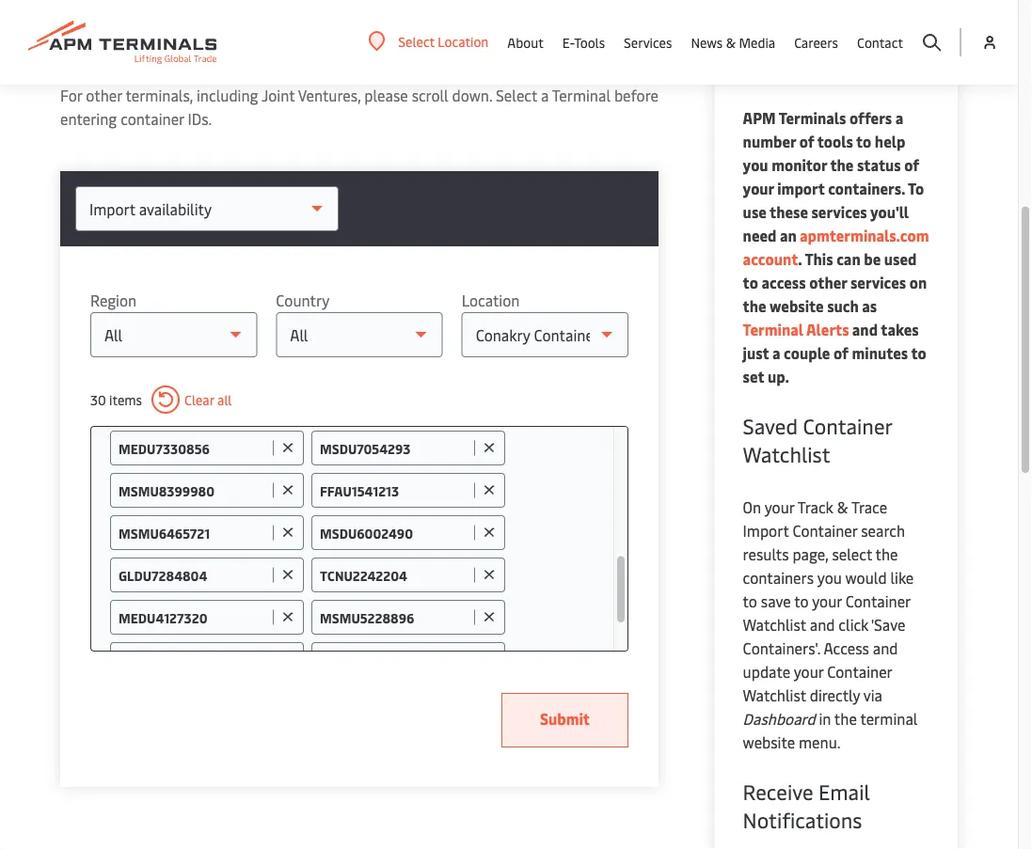 Task type: vqa. For each thing, say whether or not it's contained in the screenshot.
& within on your track & trace import container search results page, select the containers you would like to save to your container watchlist and click 'save containers'. access and update your container watchlist directly via dashboard
yes



Task type: locate. For each thing, give the bounding box(es) containing it.
these
[[770, 202, 808, 223]]

container
[[121, 109, 184, 129]]

1 horizontal spatial services
[[743, 43, 838, 79]]

on
[[743, 498, 762, 518]]

in
[[819, 710, 831, 730]]

terminal
[[552, 86, 611, 106], [743, 320, 804, 340]]

track
[[798, 498, 834, 518]]

select
[[832, 545, 873, 565]]

0 vertical spatial services
[[812, 202, 868, 223]]

2 horizontal spatial you
[[818, 569, 842, 589]]

0 vertical spatial website
[[770, 296, 824, 317]]

None text field
[[119, 440, 268, 458], [119, 525, 268, 543], [320, 525, 470, 543], [119, 567, 268, 585], [320, 567, 470, 585], [320, 609, 470, 627], [119, 440, 268, 458], [119, 525, 268, 543], [320, 525, 470, 543], [119, 567, 268, 585], [320, 567, 470, 585], [320, 609, 470, 627]]

0 vertical spatial select
[[399, 32, 435, 50]]

terminal down major
[[552, 86, 611, 106]]

lifting standards of connectivity
[[60, 10, 436, 46]]

0 vertical spatial watchlist
[[743, 441, 831, 469]]

2 watchlist from the top
[[743, 616, 807, 636]]

2 horizontal spatial a
[[896, 108, 904, 128]]

watchlist up dashboard
[[743, 686, 807, 706]]

your up ventures,
[[329, 62, 359, 82]]

select inside button
[[399, 32, 435, 50]]

in the terminal website menu.
[[743, 710, 918, 753]]

a right just
[[773, 344, 781, 364]]

to inside and takes just a couple of minutes to set up.
[[912, 344, 927, 364]]

1 vertical spatial a
[[896, 108, 904, 128]]

0 vertical spatial containers
[[363, 62, 434, 82]]

website
[[770, 296, 824, 317], [743, 733, 795, 753]]

& inside news & media popup button
[[726, 33, 736, 51]]

like
[[891, 569, 914, 589]]

to down offers
[[857, 132, 872, 152]]

please
[[365, 86, 408, 106]]

location
[[438, 32, 489, 50], [462, 291, 520, 311]]

you
[[241, 62, 266, 82], [743, 155, 769, 176], [818, 569, 842, 589]]

2 vertical spatial you
[[818, 569, 842, 589]]

website up terminal alerts link
[[770, 296, 824, 317]]

0 horizontal spatial select
[[399, 32, 435, 50]]

your up use on the top right
[[743, 179, 774, 199]]

on
[[910, 273, 927, 293]]

0 horizontal spatial services
[[624, 33, 672, 51]]

2 vertical spatial watchlist
[[743, 686, 807, 706]]

1 vertical spatial select
[[496, 86, 538, 106]]

1 vertical spatial you
[[743, 155, 769, 176]]

a for and
[[773, 344, 781, 364]]

to up joint
[[269, 62, 284, 82]]

region
[[90, 291, 137, 311]]

just
[[743, 344, 769, 364]]

containers up please
[[363, 62, 434, 82]]

containers inside our global t&t tool allows you to check your containers located at our major terminals. for other terminals, including joint ventures, please scroll down. select a terminal before entering container ids.
[[363, 62, 434, 82]]

on your track & trace import container search results page, select the containers you would like to save to your container watchlist and click 'save containers'. access and update your container watchlist directly via dashboard
[[743, 498, 914, 730]]

website inside '. this can be used to access other services on the website such as terminal alerts'
[[770, 296, 824, 317]]

& right news
[[726, 33, 736, 51]]

container down and takes just a couple of minutes to set up.
[[803, 413, 893, 441]]

0 horizontal spatial terminal
[[552, 86, 611, 106]]

notifications
[[743, 807, 863, 835]]

1 vertical spatial and
[[810, 616, 835, 636]]

2 vertical spatial a
[[773, 344, 781, 364]]

import
[[743, 521, 789, 542]]

e-tools button
[[563, 0, 605, 85]]

your inside apm terminals offers a number of tools to help you monitor the status of your import containers. to use these services you'll need an
[[743, 179, 774, 199]]

lifting
[[60, 10, 135, 46]]

2 vertical spatial and
[[873, 639, 898, 659]]

a inside apm terminals offers a number of tools to help you monitor the status of your import containers. to use these services you'll need an
[[896, 108, 904, 128]]

be
[[864, 249, 881, 270]]

1 horizontal spatial containers
[[743, 569, 814, 589]]

need
[[743, 226, 777, 246]]

0 vertical spatial and
[[853, 320, 878, 340]]

None text field
[[320, 440, 470, 458], [119, 482, 268, 500], [320, 482, 470, 500], [119, 609, 268, 627], [320, 440, 470, 458], [119, 482, 268, 500], [320, 482, 470, 500], [119, 609, 268, 627]]

1 vertical spatial location
[[462, 291, 520, 311]]

select
[[399, 32, 435, 50], [496, 86, 538, 106]]

services up terminals.
[[624, 33, 672, 51]]

select down our
[[496, 86, 538, 106]]

0 vertical spatial you
[[241, 62, 266, 82]]

the down tools
[[831, 155, 854, 176]]

other down the this
[[810, 273, 848, 293]]

you down page,
[[818, 569, 842, 589]]

as
[[862, 296, 877, 317]]

your
[[329, 62, 359, 82], [743, 179, 774, 199], [765, 498, 795, 518], [812, 592, 842, 612], [794, 663, 824, 683]]

clear all button
[[152, 386, 232, 415]]

1 horizontal spatial a
[[773, 344, 781, 364]]

0 horizontal spatial a
[[541, 86, 549, 106]]

terminal inside our global t&t tool allows you to check your containers located at our major terminals. for other terminals, including joint ventures, please scroll down. select a terminal before entering container ids.
[[552, 86, 611, 106]]

ids.
[[188, 109, 212, 129]]

help
[[875, 132, 906, 152]]

the
[[831, 155, 854, 176], [743, 296, 767, 317], [876, 545, 898, 565], [835, 710, 857, 730]]

0 vertical spatial &
[[726, 33, 736, 51]]

apm
[[743, 108, 776, 128]]

0 vertical spatial terminal
[[552, 86, 611, 106]]

personalised services
[[743, 7, 892, 79]]

a up help
[[896, 108, 904, 128]]

at
[[492, 62, 505, 82]]

0 horizontal spatial other
[[86, 86, 122, 106]]

1 vertical spatial other
[[810, 273, 848, 293]]

containers up save
[[743, 569, 814, 589]]

careers button
[[795, 0, 839, 85]]

and down ''save'
[[873, 639, 898, 659]]

to inside apm terminals offers a number of tools to help you monitor the status of your import containers. to use these services you'll need an
[[857, 132, 872, 152]]

to
[[269, 62, 284, 82], [857, 132, 872, 152], [743, 273, 758, 293], [912, 344, 927, 364], [743, 592, 758, 612], [795, 592, 809, 612]]

access
[[762, 273, 806, 293]]

containers.
[[828, 179, 906, 199]]

services button
[[624, 0, 672, 85]]

to inside '. this can be used to access other services on the website such as terminal alerts'
[[743, 273, 758, 293]]

your inside our global t&t tool allows you to check your containers located at our major terminals. for other terminals, including joint ventures, please scroll down. select a terminal before entering container ids.
[[329, 62, 359, 82]]

careers
[[795, 33, 839, 51]]

1 horizontal spatial you
[[743, 155, 769, 176]]

you inside apm terminals offers a number of tools to help you monitor the status of your import containers. to use these services you'll need an
[[743, 155, 769, 176]]

minutes
[[852, 344, 909, 364]]

access
[[824, 639, 870, 659]]

1 vertical spatial services
[[851, 273, 907, 293]]

clear
[[185, 392, 214, 409]]

clear all
[[185, 392, 232, 409]]

0 horizontal spatial you
[[241, 62, 266, 82]]

you up joint
[[241, 62, 266, 82]]

to down "account"
[[743, 273, 758, 293]]

to down takes
[[912, 344, 927, 364]]

0 vertical spatial other
[[86, 86, 122, 106]]

update
[[743, 663, 791, 683]]

1 vertical spatial containers
[[743, 569, 814, 589]]

watchlist down save
[[743, 616, 807, 636]]

0 vertical spatial a
[[541, 86, 549, 106]]

services down be on the right top of the page
[[851, 273, 907, 293]]

you inside the on your track & trace import container search results page, select the containers you would like to save to your container watchlist and click 'save containers'. access and update your container watchlist directly via dashboard
[[818, 569, 842, 589]]

allows
[[195, 62, 238, 82]]

container down access
[[828, 663, 893, 683]]

about button
[[508, 0, 544, 85]]

1 vertical spatial terminal
[[743, 320, 804, 340]]

& left trace
[[837, 498, 849, 518]]

of down terminals
[[800, 132, 815, 152]]

containers
[[363, 62, 434, 82], [743, 569, 814, 589]]

select up scroll
[[399, 32, 435, 50]]

containers'.
[[743, 639, 821, 659]]

including
[[197, 86, 258, 106]]

to inside our global t&t tool allows you to check your containers located at our major terminals. for other terminals, including joint ventures, please scroll down. select a terminal before entering container ids.
[[269, 62, 284, 82]]

&
[[726, 33, 736, 51], [837, 498, 849, 518]]

other down global
[[86, 86, 122, 106]]

1 vertical spatial watchlist
[[743, 616, 807, 636]]

services up apmterminals.com
[[812, 202, 868, 223]]

ventures,
[[298, 86, 361, 106]]

to left save
[[743, 592, 758, 612]]

import
[[778, 179, 825, 199]]

1 horizontal spatial other
[[810, 273, 848, 293]]

1 vertical spatial &
[[837, 498, 849, 518]]

location inside button
[[438, 32, 489, 50]]

page,
[[793, 545, 829, 565]]

1 horizontal spatial &
[[837, 498, 849, 518]]

1 horizontal spatial terminal
[[743, 320, 804, 340]]

and left click
[[810, 616, 835, 636]]

1 watchlist from the top
[[743, 441, 831, 469]]

submit button
[[502, 694, 629, 749]]

1 vertical spatial website
[[743, 733, 795, 753]]

the down search
[[876, 545, 898, 565]]

a down major
[[541, 86, 549, 106]]

you inside our global t&t tool allows you to check your containers located at our major terminals. for other terminals, including joint ventures, please scroll down. select a terminal before entering container ids.
[[241, 62, 266, 82]]

container
[[803, 413, 893, 441], [793, 521, 858, 542], [846, 592, 911, 612], [828, 663, 893, 683]]

standards
[[142, 10, 257, 46]]

a inside and takes just a couple of minutes to set up.
[[773, 344, 781, 364]]

contact button
[[858, 0, 904, 85]]

receive
[[743, 779, 814, 807]]

1 horizontal spatial select
[[496, 86, 538, 106]]

media
[[739, 33, 776, 51]]

the inside in the terminal website menu.
[[835, 710, 857, 730]]

services down personalised
[[743, 43, 838, 79]]

and down as
[[853, 320, 878, 340]]

services inside personalised services
[[743, 43, 838, 79]]

your up directly
[[794, 663, 824, 683]]

0 vertical spatial location
[[438, 32, 489, 50]]

couple
[[784, 344, 831, 364]]

menu.
[[799, 733, 841, 753]]

30
[[90, 392, 106, 409]]

the right in
[[835, 710, 857, 730]]

0 horizontal spatial containers
[[363, 62, 434, 82]]

terminal up just
[[743, 320, 804, 340]]

all
[[217, 392, 232, 409]]

website down dashboard
[[743, 733, 795, 753]]

of down alerts
[[834, 344, 849, 364]]

watchlist down saved
[[743, 441, 831, 469]]

use
[[743, 202, 767, 223]]

the down access
[[743, 296, 767, 317]]

0 horizontal spatial &
[[726, 33, 736, 51]]

terminal alerts link
[[743, 320, 850, 340]]

you down number
[[743, 155, 769, 176]]

trace
[[852, 498, 888, 518]]

can
[[837, 249, 861, 270]]



Task type: describe. For each thing, give the bounding box(es) containing it.
select inside our global t&t tool allows you to check your containers located at our major terminals. for other terminals, including joint ventures, please scroll down. select a terminal before entering container ids.
[[496, 86, 538, 106]]

container up ''save'
[[846, 592, 911, 612]]

30 items
[[90, 392, 142, 409]]

terminal inside '. this can be used to access other services on the website such as terminal alerts'
[[743, 320, 804, 340]]

personalised
[[743, 7, 892, 42]]

search
[[861, 521, 905, 542]]

apm terminals offers a number of tools to help you monitor the status of your import containers. to use these services you'll need an
[[743, 108, 924, 246]]

'save
[[872, 616, 906, 636]]

items
[[109, 392, 142, 409]]

the inside apm terminals offers a number of tools to help you monitor the status of your import containers. to use these services you'll need an
[[831, 155, 854, 176]]

you'll
[[871, 202, 909, 223]]

to right save
[[795, 592, 809, 612]]

of up check
[[264, 10, 289, 46]]

container down track
[[793, 521, 858, 542]]

our global t&t tool allows you to check your containers located at our major terminals. for other terminals, including joint ventures, please scroll down. select a terminal before entering container ids.
[[60, 62, 659, 129]]

to
[[908, 179, 924, 199]]

down.
[[452, 86, 492, 106]]

joint
[[262, 86, 295, 106]]

before
[[615, 86, 659, 106]]

select location button
[[368, 31, 489, 52]]

for
[[60, 86, 82, 106]]

t&t
[[134, 62, 160, 82]]

entering
[[60, 109, 117, 129]]

terminals.
[[577, 62, 644, 82]]

this
[[805, 249, 834, 270]]

number
[[743, 132, 796, 152]]

e-
[[563, 33, 574, 51]]

terminal
[[861, 710, 918, 730]]

and inside and takes just a couple of minutes to set up.
[[853, 320, 878, 340]]

news & media button
[[691, 0, 776, 85]]

country
[[276, 291, 330, 311]]

the inside the on your track & trace import container search results page, select the containers you would like to save to your container watchlist and click 'save containers'. access and update your container watchlist directly via dashboard
[[876, 545, 898, 565]]

alerts
[[807, 320, 850, 340]]

save
[[761, 592, 791, 612]]

container inside saved container watchlist
[[803, 413, 893, 441]]

containers inside the on your track & trace import container search results page, select the containers you would like to save to your container watchlist and click 'save containers'. access and update your container watchlist directly via dashboard
[[743, 569, 814, 589]]

tool
[[164, 62, 191, 82]]

of up to
[[905, 155, 920, 176]]

e-tools
[[563, 33, 605, 51]]

a for apm
[[896, 108, 904, 128]]

tools
[[818, 132, 854, 152]]

3 watchlist from the top
[[743, 686, 807, 706]]

apmterminals.com account
[[743, 226, 930, 270]]

used
[[885, 249, 917, 270]]

status
[[857, 155, 901, 176]]

other inside our global t&t tool allows you to check your containers located at our major terminals. for other terminals, including joint ventures, please scroll down. select a terminal before entering container ids.
[[86, 86, 122, 106]]

located
[[438, 62, 488, 82]]

results
[[743, 545, 789, 565]]

other inside '. this can be used to access other services on the website such as terminal alerts'
[[810, 273, 848, 293]]

of inside and takes just a couple of minutes to set up.
[[834, 344, 849, 364]]

email
[[819, 779, 870, 807]]

scroll
[[412, 86, 449, 106]]

such
[[827, 296, 859, 317]]

apmterminals.com
[[800, 226, 930, 246]]

and takes just a couple of minutes to set up.
[[743, 320, 927, 387]]

& inside the on your track & trace import container search results page, select the containers you would like to save to your container watchlist and click 'save containers'. access and update your container watchlist directly via dashboard
[[837, 498, 849, 518]]

account
[[743, 249, 798, 270]]

tools
[[574, 33, 605, 51]]

your up import
[[765, 498, 795, 518]]

. this can be used to access other services on the website such as terminal alerts
[[743, 249, 927, 340]]

select location
[[399, 32, 489, 50]]

contact
[[858, 33, 904, 51]]

click
[[839, 616, 869, 636]]

saved
[[743, 413, 798, 441]]

set
[[743, 367, 765, 387]]

our
[[60, 62, 84, 82]]

news
[[691, 33, 723, 51]]

a inside our global t&t tool allows you to check your containers located at our major terminals. for other terminals, including joint ventures, please scroll down. select a terminal before entering container ids.
[[541, 86, 549, 106]]

terminals,
[[126, 86, 193, 106]]

the inside '. this can be used to access other services on the website such as terminal alerts'
[[743, 296, 767, 317]]

services inside apm terminals offers a number of tools to help you monitor the status of your import containers. to use these services you'll need an
[[812, 202, 868, 223]]

watchlist inside saved container watchlist
[[743, 441, 831, 469]]

global
[[88, 62, 131, 82]]

apmterminals.com account link
[[743, 226, 930, 270]]

your up click
[[812, 592, 842, 612]]

directly
[[810, 686, 861, 706]]

takes
[[881, 320, 919, 340]]

connectivity
[[296, 10, 436, 46]]

would
[[846, 569, 887, 589]]

an
[[780, 226, 797, 246]]

services inside '. this can be used to access other services on the website such as terminal alerts'
[[851, 273, 907, 293]]

check
[[287, 62, 326, 82]]

website inside in the terminal website menu.
[[743, 733, 795, 753]]

via
[[864, 686, 883, 706]]

up.
[[768, 367, 790, 387]]

.
[[798, 249, 802, 270]]

about
[[508, 33, 544, 51]]



